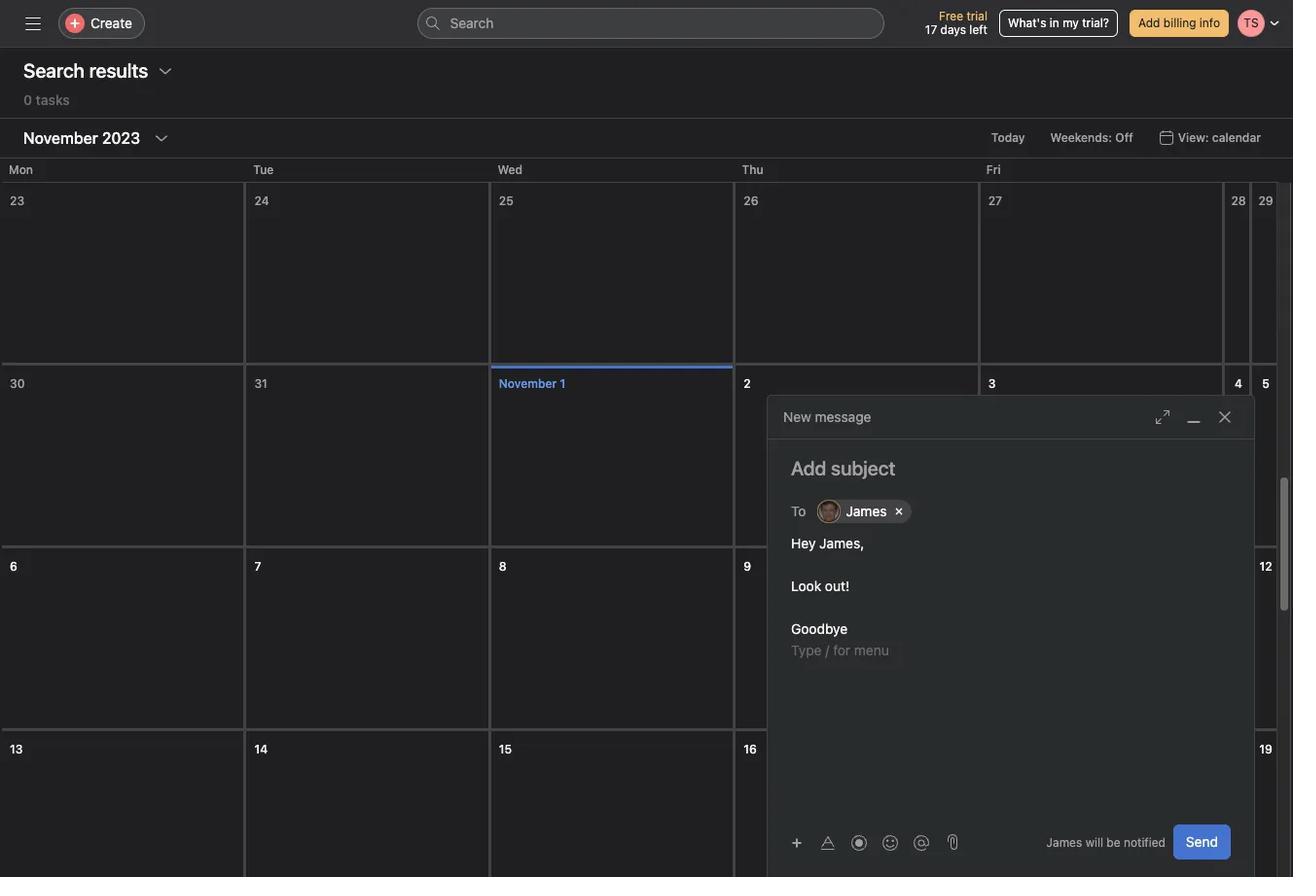 Task type: describe. For each thing, give the bounding box(es) containing it.
hey
[[791, 535, 816, 552]]

29
[[1258, 194, 1273, 208]]

2
[[744, 377, 751, 391]]

trial?
[[1082, 16, 1109, 30]]

17
[[925, 22, 937, 37]]

james,
[[819, 535, 864, 552]]

5
[[1262, 377, 1270, 391]]

26
[[744, 194, 758, 208]]

free trial 17 days left
[[925, 9, 988, 37]]

search button
[[417, 8, 884, 39]]

to
[[791, 503, 806, 519]]

goodbye
[[791, 621, 848, 637]]

new message
[[783, 409, 871, 425]]

look
[[791, 578, 821, 594]]

27
[[988, 194, 1002, 208]]

8
[[499, 559, 507, 574]]

today button
[[983, 125, 1034, 152]]

0 tasks button
[[23, 91, 70, 118]]

what's in my trial?
[[1008, 16, 1109, 30]]

add
[[1138, 16, 1160, 30]]

tue
[[253, 162, 274, 177]]

13
[[10, 742, 23, 757]]

james cell
[[818, 500, 911, 523]]

0
[[23, 91, 32, 108]]

16
[[744, 742, 757, 757]]

1
[[560, 377, 566, 391]]

6
[[10, 559, 17, 574]]

what's in my trial? button
[[999, 10, 1118, 37]]

pick month image
[[154, 130, 169, 146]]

free
[[939, 9, 963, 23]]

ja
[[823, 504, 836, 519]]

12
[[1259, 559, 1272, 574]]

what's
[[1008, 16, 1046, 30]]

james row
[[818, 498, 1227, 528]]

31
[[254, 377, 267, 391]]

create
[[90, 15, 132, 31]]

calendar
[[1212, 130, 1261, 145]]

view: calendar
[[1178, 130, 1261, 145]]

7
[[254, 559, 261, 574]]

25
[[499, 194, 514, 208]]

days
[[940, 22, 966, 37]]

minimize image
[[1186, 410, 1202, 425]]

view: calendar button
[[1150, 125, 1270, 152]]

Add subject text field
[[768, 455, 1254, 483]]

toolbar inside dialog
[[783, 829, 939, 857]]

24
[[254, 194, 269, 208]]

search list box
[[417, 8, 884, 39]]

23
[[10, 194, 24, 208]]

look out!
[[791, 578, 850, 594]]

emoji image
[[883, 835, 898, 851]]

will
[[1085, 835, 1103, 850]]

tasks
[[36, 91, 70, 108]]



Task type: vqa. For each thing, say whether or not it's contained in the screenshot.
out!
yes



Task type: locate. For each thing, give the bounding box(es) containing it.
search results
[[23, 59, 148, 82]]

left
[[969, 22, 988, 37]]

15
[[499, 742, 512, 757]]

3
[[988, 377, 996, 391]]

insert an object image
[[791, 837, 803, 849]]

november
[[499, 377, 557, 391]]

0 tasks
[[23, 91, 70, 108]]

james will be notified
[[1047, 835, 1166, 850]]

1 vertical spatial james
[[1047, 835, 1082, 850]]

weekends: off button
[[1042, 125, 1142, 152]]

edit message draft document
[[768, 533, 1254, 662]]

19
[[1259, 742, 1273, 757]]

14
[[254, 742, 268, 757]]

0 vertical spatial james
[[846, 503, 887, 520]]

4
[[1235, 377, 1242, 391]]

weekends:
[[1050, 130, 1112, 145]]

james left will
[[1047, 835, 1082, 850]]

create button
[[58, 8, 145, 39]]

out!
[[825, 578, 850, 594]]

search
[[450, 15, 494, 31]]

wed
[[498, 162, 523, 177]]

actions image
[[158, 63, 174, 79]]

28
[[1231, 194, 1246, 208]]

add billing info button
[[1130, 10, 1229, 37]]

expand popout to full screen image
[[1155, 410, 1171, 425]]

30
[[10, 377, 25, 391]]

dialog containing new message
[[768, 396, 1254, 878]]

james for james
[[846, 503, 887, 520]]

add billing info
[[1138, 16, 1220, 30]]

my
[[1063, 16, 1079, 30]]

hey james,
[[791, 535, 864, 552]]

james
[[846, 503, 887, 520], [1047, 835, 1082, 850]]

trial
[[967, 9, 988, 23]]

today
[[991, 130, 1025, 145]]

9
[[744, 559, 751, 574]]

billing
[[1164, 16, 1196, 30]]

formatting image
[[820, 835, 836, 851]]

notified
[[1124, 835, 1166, 850]]

james inside cell
[[846, 503, 887, 520]]

toolbar
[[783, 829, 939, 857]]

james right ja
[[846, 503, 887, 520]]

expand sidebar image
[[25, 16, 41, 31]]

off
[[1115, 130, 1133, 145]]

send button
[[1173, 825, 1231, 860]]

thu
[[742, 162, 764, 177]]

info
[[1200, 16, 1220, 30]]

james for james will be notified
[[1047, 835, 1082, 850]]

at mention image
[[914, 835, 929, 851]]

be
[[1107, 835, 1120, 850]]

close image
[[1217, 410, 1233, 425]]

weekends: off
[[1050, 130, 1133, 145]]

mon
[[9, 162, 33, 177]]

november 2023
[[23, 129, 140, 147]]

fri
[[986, 162, 1001, 177]]

dialog
[[768, 396, 1254, 878]]

record a video image
[[851, 835, 867, 851]]

send
[[1186, 834, 1218, 850]]

view:
[[1178, 130, 1209, 145]]

0 horizontal spatial james
[[846, 503, 887, 520]]

november 1
[[499, 377, 566, 391]]

1 horizontal spatial james
[[1047, 835, 1082, 850]]

in
[[1050, 16, 1059, 30]]



